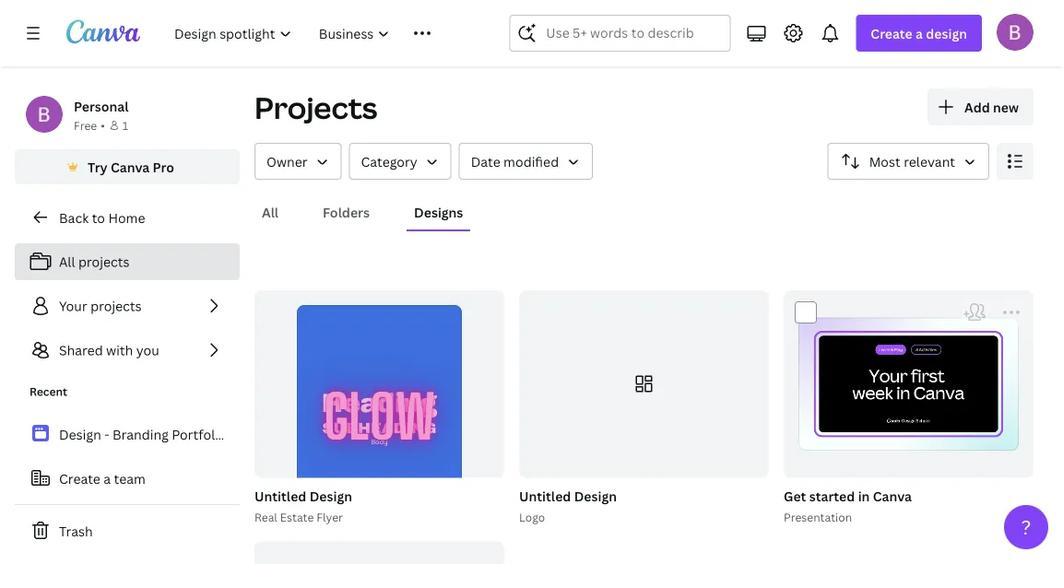 Task type: vqa. For each thing, say whether or not it's contained in the screenshot.
topmost 'a'
yes



Task type: locate. For each thing, give the bounding box(es) containing it.
canva right try
[[111, 158, 150, 176]]

untitled inside the untitled design logo
[[519, 488, 571, 505]]

folders
[[323, 203, 370, 221]]

0 vertical spatial all
[[262, 203, 279, 221]]

design for untitled design logo
[[574, 488, 617, 505]]

Owner button
[[255, 143, 342, 180]]

add
[[965, 98, 990, 116]]

0 horizontal spatial create
[[59, 470, 100, 488]]

1 untitled design button from the left
[[255, 485, 352, 509]]

2 untitled design button from the left
[[519, 485, 617, 509]]

1 horizontal spatial design
[[574, 488, 617, 505]]

1 horizontal spatial create
[[871, 24, 913, 42]]

0 horizontal spatial untitled design button
[[255, 485, 352, 509]]

all inside button
[[262, 203, 279, 221]]

canva right in
[[873, 488, 912, 505]]

a inside dropdown button
[[916, 24, 923, 42]]

untitled
[[255, 488, 307, 505], [519, 488, 571, 505]]

projects down the 'back to home' on the top left
[[78, 253, 130, 271]]

designs button
[[407, 195, 471, 230]]

1 horizontal spatial untitled
[[519, 488, 571, 505]]

1 vertical spatial canva
[[873, 488, 912, 505]]

estate
[[280, 510, 314, 525]]

logo
[[519, 510, 545, 525]]

1 vertical spatial all
[[59, 253, 75, 271]]

create left the team
[[59, 470, 100, 488]]

2 untitled from the left
[[519, 488, 571, 505]]

create inside the create a team "button"
[[59, 470, 100, 488]]

1 design from the left
[[310, 488, 352, 505]]

0 vertical spatial projects
[[78, 253, 130, 271]]

create inside create a design dropdown button
[[871, 24, 913, 42]]

add new
[[965, 98, 1019, 116]]

home
[[108, 209, 145, 226]]

2 design from the left
[[574, 488, 617, 505]]

untitled design button
[[255, 485, 352, 509], [519, 485, 617, 509]]

1 untitled from the left
[[255, 488, 307, 505]]

Category button
[[349, 143, 452, 180]]

relevant
[[904, 153, 956, 170]]

0 horizontal spatial design
[[310, 488, 352, 505]]

projects right 'your'
[[90, 297, 142, 315]]

pro
[[153, 158, 174, 176]]

try
[[88, 158, 108, 176]]

0 horizontal spatial canva
[[111, 158, 150, 176]]

design
[[926, 24, 968, 42]]

untitled up "logo"
[[519, 488, 571, 505]]

1 horizontal spatial untitled design button
[[519, 485, 617, 509]]

in
[[858, 488, 870, 505]]

all up 'your'
[[59, 253, 75, 271]]

1
[[123, 118, 128, 133]]

shared with you
[[59, 342, 159, 359]]

projects
[[255, 88, 378, 128]]

1 horizontal spatial all
[[262, 203, 279, 221]]

0 horizontal spatial untitled
[[255, 488, 307, 505]]

all
[[262, 203, 279, 221], [59, 253, 75, 271]]

create a team
[[59, 470, 146, 488]]

0 vertical spatial canva
[[111, 158, 150, 176]]

a for team
[[104, 470, 111, 488]]

trash link
[[15, 513, 240, 550]]

1 vertical spatial create
[[59, 470, 100, 488]]

free
[[74, 118, 97, 133]]

1 vertical spatial projects
[[90, 297, 142, 315]]

you
[[136, 342, 159, 359]]

canva inside button
[[111, 158, 150, 176]]

untitled inside untitled design real estate flyer
[[255, 488, 307, 505]]

a left design
[[916, 24, 923, 42]]

0 vertical spatial create
[[871, 24, 913, 42]]

untitled up real
[[255, 488, 307, 505]]

started
[[810, 488, 855, 505]]

all down owner
[[262, 203, 279, 221]]

team
[[114, 470, 146, 488]]

all projects link
[[15, 244, 240, 280]]

a inside "button"
[[104, 470, 111, 488]]

projects
[[78, 253, 130, 271], [90, 297, 142, 315]]

create
[[871, 24, 913, 42], [59, 470, 100, 488]]

canva
[[111, 158, 150, 176], [873, 488, 912, 505]]

None search field
[[510, 15, 731, 52]]

new
[[994, 98, 1019, 116]]

untitled design button up "logo"
[[519, 485, 617, 509]]

try canva pro
[[88, 158, 174, 176]]

untitled design real estate flyer
[[255, 488, 352, 525]]

1 horizontal spatial a
[[916, 24, 923, 42]]

a left the team
[[104, 470, 111, 488]]

date modified
[[471, 153, 559, 170]]

untitled for untitled design logo
[[519, 488, 571, 505]]

get
[[784, 488, 807, 505]]

untitled design button up estate
[[255, 485, 352, 509]]

top level navigation element
[[162, 15, 465, 52], [162, 15, 465, 52]]

1 vertical spatial a
[[104, 470, 111, 488]]

create a design button
[[856, 15, 982, 52]]

date
[[471, 153, 501, 170]]

0 vertical spatial a
[[916, 24, 923, 42]]

design inside the untitled design logo
[[574, 488, 617, 505]]

a
[[916, 24, 923, 42], [104, 470, 111, 488]]

design
[[310, 488, 352, 505], [574, 488, 617, 505]]

list
[[15, 244, 240, 369]]

0 horizontal spatial a
[[104, 470, 111, 488]]

back to home link
[[15, 199, 240, 236]]

1 horizontal spatial canva
[[873, 488, 912, 505]]

with
[[106, 342, 133, 359]]

0 horizontal spatial all
[[59, 253, 75, 271]]

create left design
[[871, 24, 913, 42]]

? button
[[1005, 506, 1049, 550]]

designs
[[414, 203, 463, 221]]

design inside untitled design real estate flyer
[[310, 488, 352, 505]]



Task type: describe. For each thing, give the bounding box(es) containing it.
•
[[101, 118, 105, 133]]

your projects link
[[15, 288, 240, 325]]

all for all
[[262, 203, 279, 221]]

?
[[1022, 514, 1032, 541]]

untitled design button for untitled design logo
[[519, 485, 617, 509]]

untitled design button for untitled design real estate flyer
[[255, 485, 352, 509]]

all for all projects
[[59, 253, 75, 271]]

Date modified button
[[459, 143, 593, 180]]

create a design
[[871, 24, 968, 42]]

most relevant
[[870, 153, 956, 170]]

design for untitled design real estate flyer
[[310, 488, 352, 505]]

folders button
[[316, 195, 377, 230]]

try canva pro button
[[15, 149, 240, 184]]

presentation
[[784, 510, 852, 525]]

get started in canva button
[[784, 485, 912, 509]]

all projects
[[59, 253, 130, 271]]

projects for your projects
[[90, 297, 142, 315]]

add new button
[[928, 89, 1034, 125]]

untitled design logo
[[519, 488, 617, 525]]

flyer
[[317, 510, 343, 525]]

back to home
[[59, 209, 145, 226]]

real
[[255, 510, 278, 525]]

back
[[59, 209, 89, 226]]

most
[[870, 153, 901, 170]]

modified
[[504, 153, 559, 170]]

create for create a design
[[871, 24, 913, 42]]

shared with you link
[[15, 332, 240, 369]]

all button
[[255, 195, 286, 230]]

personal
[[74, 97, 129, 115]]

to
[[92, 209, 105, 226]]

a for design
[[916, 24, 923, 42]]

list containing all projects
[[15, 244, 240, 369]]

Search search field
[[546, 16, 694, 51]]

create a team button
[[15, 460, 240, 497]]

owner
[[267, 153, 308, 170]]

category
[[361, 153, 418, 170]]

your projects
[[59, 297, 142, 315]]

recent
[[30, 384, 67, 399]]

get started in canva presentation
[[784, 488, 912, 525]]

canva inside get started in canva presentation
[[873, 488, 912, 505]]

bob builder image
[[997, 14, 1034, 51]]

create for create a team
[[59, 470, 100, 488]]

your
[[59, 297, 87, 315]]

untitled for untitled design real estate flyer
[[255, 488, 307, 505]]

Sort by button
[[828, 143, 990, 180]]

shared
[[59, 342, 103, 359]]

trash
[[59, 523, 93, 540]]

free •
[[74, 118, 105, 133]]

projects for all projects
[[78, 253, 130, 271]]



